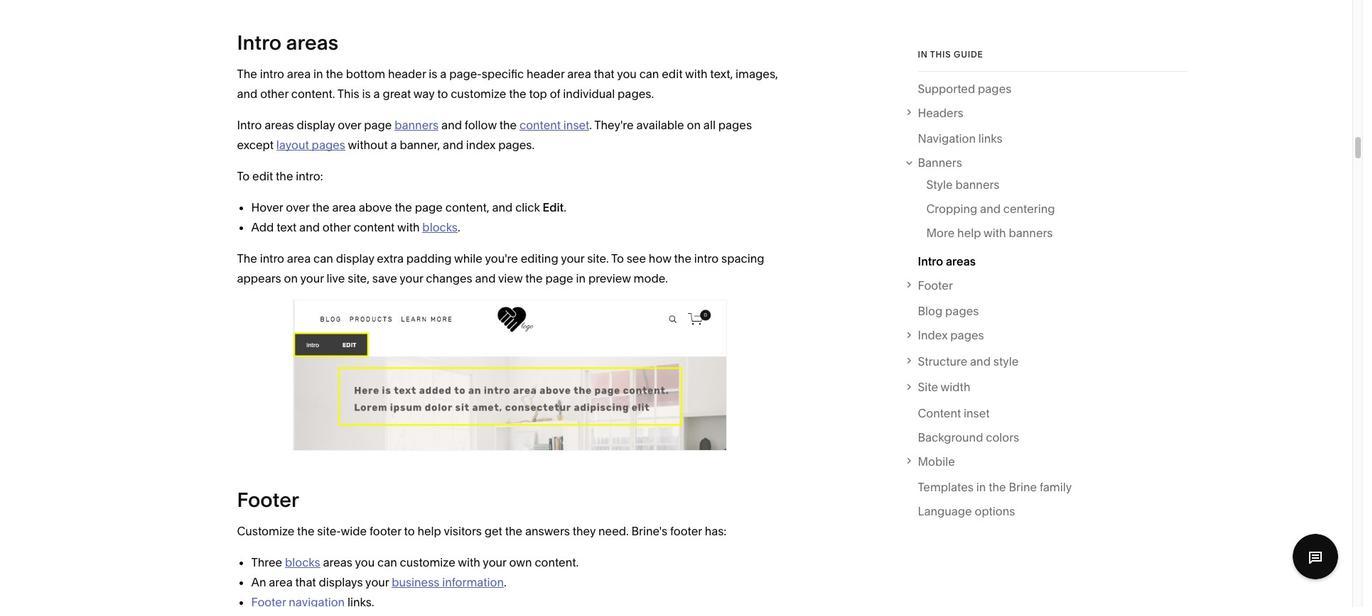 Task type: describe. For each thing, give the bounding box(es) containing it.
background colors link
[[918, 428, 1020, 452]]

in
[[918, 49, 928, 60]]

0 vertical spatial inset
[[564, 118, 590, 132]]

the left site-
[[297, 525, 315, 539]]

customize the site-wide footer to help visitors get the answers they need. brine's footer has:
[[237, 525, 727, 539]]

0 horizontal spatial is
[[362, 86, 371, 101]]

this
[[931, 49, 952, 60]]

live
[[327, 271, 345, 286]]

editing
[[521, 251, 559, 266]]

areas inside three blocks areas you can customize with your own content. an area that displays your business information .
[[323, 556, 353, 570]]

0 vertical spatial banners
[[395, 118, 439, 132]]

areas up this
[[286, 30, 338, 54]]

site-
[[317, 525, 341, 539]]

templates in the brine family
[[918, 481, 1072, 495]]

more help with banners link
[[927, 223, 1053, 247]]

cropping and centering link
[[927, 199, 1055, 223]]

in this guide
[[918, 49, 984, 60]]

0 horizontal spatial pages.
[[498, 138, 535, 152]]

0 vertical spatial is
[[429, 67, 438, 81]]

the left top
[[509, 86, 527, 101]]

in inside the intro area can display extra padding while you're editing your site. to see how the intro spacing appears on your live site, save your changes and view the page in preview mode.
[[576, 271, 586, 286]]

index
[[466, 138, 496, 152]]

the left the intro:
[[276, 169, 293, 183]]

background
[[918, 431, 984, 445]]

templates
[[918, 481, 974, 495]]

pages for supported pages
[[978, 82, 1012, 96]]

display inside the intro area can display extra padding while you're editing your site. to see how the intro spacing appears on your live site, save your changes and view the page in preview mode.
[[336, 251, 374, 266]]

banners link
[[395, 118, 439, 132]]

preview
[[589, 271, 631, 286]]

pages for blog pages
[[946, 305, 979, 319]]

content
[[918, 407, 961, 421]]

with inside hover over the area above the page content, and click edit . add text and other content with blocks .
[[397, 220, 420, 234]]

of
[[550, 86, 561, 101]]

colors
[[986, 431, 1020, 445]]

1 horizontal spatial inset
[[964, 407, 990, 421]]

over inside hover over the area above the page content, and click edit . add text and other content with blocks .
[[286, 200, 310, 214]]

information
[[442, 576, 504, 590]]

supported pages
[[918, 82, 1012, 96]]

other inside hover over the area above the page content, and click edit . add text and other content with blocks .
[[323, 220, 351, 234]]

customize
[[237, 525, 295, 539]]

options
[[975, 505, 1016, 519]]

edit
[[543, 200, 564, 214]]

pages for layout pages without a banner, and index pages.
[[312, 138, 345, 152]]

1 horizontal spatial a
[[391, 138, 397, 152]]

0 horizontal spatial page
[[364, 118, 392, 132]]

structure
[[918, 355, 968, 369]]

content,
[[446, 200, 490, 214]]

0 vertical spatial intro
[[237, 30, 282, 54]]

banner,
[[400, 138, 440, 152]]

family
[[1040, 481, 1072, 495]]

links
[[979, 132, 1003, 146]]

index pages
[[918, 329, 984, 343]]

view
[[498, 271, 523, 286]]

the right above
[[395, 200, 412, 214]]

. down content,
[[458, 220, 460, 234]]

other inside the intro area in the bottom header is a page-specific header area that you can edit with text, images, and other content. this is a great way to customize the top of individual pages.
[[260, 86, 289, 101]]

1 vertical spatial intro
[[237, 118, 262, 132]]

can inside the intro area in the bottom header is a page-specific header area that you can edit with text, images, and other content. this is a great way to customize the top of individual pages.
[[640, 67, 659, 81]]

save
[[372, 271, 397, 286]]

intro areas display over page banners and follow the content inset
[[237, 118, 590, 132]]

0 vertical spatial intro areas
[[237, 30, 338, 54]]

the for the intro area in the bottom header is a page-specific header area that you can edit with text, images, and other content. this is a great way to customize the top of individual pages.
[[237, 67, 257, 81]]

pages for index pages
[[951, 329, 984, 343]]

mode.
[[634, 271, 668, 286]]

layout pages without a banner, and index pages.
[[276, 138, 535, 152]]

hover
[[251, 200, 283, 214]]

content. inside three blocks areas you can customize with your own content. an area that displays your business information .
[[535, 556, 579, 570]]

visitors
[[444, 525, 482, 539]]

navigation links
[[918, 132, 1003, 146]]

structure and style button
[[903, 352, 1188, 372]]

edit inside the intro area in the bottom header is a page-specific header area that you can edit with text, images, and other content. this is a great way to customize the top of individual pages.
[[662, 67, 683, 81]]

and inside dropdown button
[[970, 355, 991, 369]]

and left click
[[492, 200, 513, 214]]

banners
[[918, 156, 963, 170]]

great
[[383, 86, 411, 101]]

and inside the intro area in the bottom header is a page-specific header area that you can edit with text, images, and other content. this is a great way to customize the top of individual pages.
[[237, 86, 258, 101]]

content inset
[[918, 407, 990, 421]]

page inside hover over the area above the page content, and click edit . add text and other content with blocks .
[[415, 200, 443, 214]]

0 vertical spatial content
[[520, 118, 561, 132]]

site.
[[587, 251, 609, 266]]

you inside the intro area in the bottom header is a page-specific header area that you can edit with text, images, and other content. this is a great way to customize the top of individual pages.
[[617, 67, 637, 81]]

to inside the intro area can display extra padding while you're editing your site. to see how the intro spacing appears on your live site, save your changes and view the page in preview mode.
[[611, 251, 624, 266]]

index pages link
[[918, 326, 1188, 346]]

blog
[[918, 305, 943, 319]]

0 horizontal spatial a
[[374, 86, 380, 101]]

your right displays
[[365, 576, 389, 590]]

headers
[[918, 106, 964, 120]]

brine
[[1009, 481, 1037, 495]]

follow
[[465, 118, 497, 132]]

the right follow
[[500, 118, 517, 132]]

1 horizontal spatial banners
[[956, 178, 1000, 192]]

mobile link
[[918, 452, 1188, 472]]

0 vertical spatial a
[[440, 67, 447, 81]]

with down the cropping and centering link
[[984, 226, 1006, 240]]

brine intro area.png image
[[293, 300, 727, 451]]

2 footer from the left
[[670, 525, 702, 539]]

headers link
[[918, 103, 1188, 123]]

top
[[529, 86, 547, 101]]

navigation links link
[[918, 129, 1003, 153]]

the intro area in the bottom header is a page-specific header area that you can edit with text, images, and other content. this is a great way to customize the top of individual pages.
[[237, 67, 778, 101]]

banners button
[[903, 153, 1188, 173]]

blocks inside hover over the area above the page content, and click edit . add text and other content with blocks .
[[423, 220, 458, 234]]

page-
[[449, 67, 482, 81]]

click
[[516, 200, 540, 214]]

structure and style
[[918, 355, 1019, 369]]

navigation
[[918, 132, 976, 146]]

the down the intro:
[[312, 200, 330, 214]]

1 vertical spatial edit
[[252, 169, 273, 183]]

text,
[[710, 67, 733, 81]]

the intro area can display extra padding while you're editing your site. to see how the intro spacing appears on your live site, save your changes and view the page in preview mode.
[[237, 251, 765, 286]]

images,
[[736, 67, 778, 81]]

changes
[[426, 271, 473, 286]]

style banners
[[927, 178, 1000, 192]]

all
[[704, 118, 716, 132]]

and left follow
[[442, 118, 462, 132]]

and inside the intro area can display extra padding while you're editing your site. to see how the intro spacing appears on your live site, save your changes and view the page in preview mode.
[[475, 271, 496, 286]]

style
[[927, 178, 953, 192]]

headers button
[[903, 103, 1188, 123]]

cropping and centering
[[927, 202, 1055, 216]]

1 header from the left
[[388, 67, 426, 81]]

footer link
[[918, 276, 1188, 296]]

banners link
[[918, 153, 1188, 173]]

pages. inside the intro area in the bottom header is a page-specific header area that you can edit with text, images, and other content. this is a great way to customize the top of individual pages.
[[618, 86, 654, 101]]

blocks link for .
[[423, 220, 458, 234]]

see
[[627, 251, 646, 266]]

they're
[[595, 118, 634, 132]]

brine's
[[632, 525, 668, 539]]

an
[[251, 576, 266, 590]]

pages inside . they're available on all pages except
[[719, 118, 752, 132]]

content inset link
[[520, 118, 590, 132]]

2 vertical spatial banners
[[1009, 226, 1053, 240]]

0 horizontal spatial display
[[297, 118, 335, 132]]

blog pages link
[[918, 302, 979, 326]]

has:
[[705, 525, 727, 539]]

to edit the intro:
[[237, 169, 323, 183]]



Task type: locate. For each thing, give the bounding box(es) containing it.
areas up displays
[[323, 556, 353, 570]]

area
[[287, 67, 311, 81], [568, 67, 591, 81], [332, 200, 356, 214], [287, 251, 311, 266], [269, 576, 293, 590]]

you inside three blocks areas you can customize with your own content. an area that displays your business information .
[[355, 556, 375, 570]]

pages
[[978, 82, 1012, 96], [719, 118, 752, 132], [312, 138, 345, 152], [946, 305, 979, 319], [951, 329, 984, 343]]

way
[[414, 86, 435, 101]]

you're
[[485, 251, 518, 266]]

. they're available on all pages except
[[237, 118, 752, 152]]

intro inside intro areas link
[[918, 254, 944, 269]]

except
[[237, 138, 274, 152]]

intro for your
[[260, 251, 284, 266]]

page down editing
[[546, 271, 573, 286]]

centering
[[1004, 202, 1055, 216]]

in left preview
[[576, 271, 586, 286]]

edit up hover
[[252, 169, 273, 183]]

1 vertical spatial banners
[[956, 178, 1000, 192]]

that
[[594, 67, 615, 81], [295, 576, 316, 590]]

site width link
[[918, 378, 1188, 398]]

1 vertical spatial intro areas
[[918, 254, 976, 269]]

0 vertical spatial other
[[260, 86, 289, 101]]

three
[[251, 556, 282, 570]]

1 horizontal spatial content.
[[535, 556, 579, 570]]

specific
[[482, 67, 524, 81]]

can up live
[[314, 251, 333, 266]]

display up the site,
[[336, 251, 374, 266]]

0 vertical spatial footer
[[918, 279, 953, 293]]

areas
[[286, 30, 338, 54], [265, 118, 294, 132], [946, 254, 976, 269], [323, 556, 353, 570]]

in left bottom
[[314, 67, 323, 81]]

0 vertical spatial customize
[[451, 86, 506, 101]]

on left the all
[[687, 118, 701, 132]]

the
[[237, 67, 257, 81], [237, 251, 257, 266]]

0 vertical spatial pages.
[[618, 86, 654, 101]]

1 horizontal spatial blocks
[[423, 220, 458, 234]]

intro inside the intro area in the bottom header is a page-specific header area that you can edit with text, images, and other content. this is a great way to customize the top of individual pages.
[[260, 67, 284, 81]]

content. down answers
[[535, 556, 579, 570]]

1 vertical spatial inset
[[964, 407, 990, 421]]

while
[[454, 251, 483, 266]]

you up displays
[[355, 556, 375, 570]]

banners
[[395, 118, 439, 132], [956, 178, 1000, 192], [1009, 226, 1053, 240]]

display
[[297, 118, 335, 132], [336, 251, 374, 266]]

to inside the intro area in the bottom header is a page-specific header area that you can edit with text, images, and other content. this is a great way to customize the top of individual pages.
[[437, 86, 448, 101]]

the inside templates in the brine family link
[[989, 481, 1006, 495]]

content. left this
[[291, 86, 335, 101]]

banners down the centering
[[1009, 226, 1053, 240]]

1 horizontal spatial blocks link
[[423, 220, 458, 234]]

2 horizontal spatial banners
[[1009, 226, 1053, 240]]

and left view
[[475, 271, 496, 286]]

edit
[[662, 67, 683, 81], [252, 169, 273, 183]]

1 horizontal spatial intro areas
[[918, 254, 976, 269]]

header
[[388, 67, 426, 81], [527, 67, 565, 81]]

structure and style link
[[918, 352, 1188, 372]]

width
[[941, 381, 971, 395]]

supported
[[918, 82, 976, 96]]

your
[[561, 251, 585, 266], [300, 271, 324, 286], [400, 271, 423, 286], [483, 556, 507, 570], [365, 576, 389, 590]]

supported pages link
[[918, 79, 1012, 103]]

the up this
[[326, 67, 343, 81]]

1 vertical spatial to
[[611, 251, 624, 266]]

footer inside "dropdown button"
[[918, 279, 953, 293]]

content down above
[[354, 220, 395, 234]]

help left visitors
[[418, 525, 441, 539]]

0 horizontal spatial in
[[314, 67, 323, 81]]

can inside the intro area can display extra padding while you're editing your site. to see how the intro spacing appears on your live site, save your changes and view the page in preview mode.
[[314, 251, 333, 266]]

over up 'text'
[[286, 200, 310, 214]]

blocks link for areas you can customize with your own content.
[[285, 556, 320, 570]]

a left great
[[374, 86, 380, 101]]

cropping
[[927, 202, 978, 216]]

with inside three blocks areas you can customize with your own content. an area that displays your business information .
[[458, 556, 480, 570]]

0 horizontal spatial can
[[314, 251, 333, 266]]

language options
[[918, 505, 1016, 519]]

display up layout pages link
[[297, 118, 335, 132]]

mobile
[[918, 455, 955, 469]]

blocks link up padding
[[423, 220, 458, 234]]

and left index
[[443, 138, 464, 152]]

to left see
[[611, 251, 624, 266]]

with inside the intro area in the bottom header is a page-specific header area that you can edit with text, images, and other content. this is a great way to customize the top of individual pages.
[[685, 67, 708, 81]]

the right the how
[[674, 251, 692, 266]]

that left displays
[[295, 576, 316, 590]]

0 vertical spatial to
[[437, 86, 448, 101]]

they
[[573, 525, 596, 539]]

spacing
[[722, 251, 765, 266]]

1 vertical spatial page
[[415, 200, 443, 214]]

0 horizontal spatial footer
[[237, 488, 299, 513]]

area down 'text'
[[287, 251, 311, 266]]

to right way at the left top of the page
[[437, 86, 448, 101]]

0 vertical spatial help
[[958, 226, 981, 240]]

can inside three blocks areas you can customize with your own content. an area that displays your business information .
[[377, 556, 397, 570]]

0 horizontal spatial that
[[295, 576, 316, 590]]

header up top
[[527, 67, 565, 81]]

1 vertical spatial blocks
[[285, 556, 320, 570]]

over up without in the left top of the page
[[338, 118, 361, 132]]

2 horizontal spatial in
[[977, 481, 986, 495]]

and up except
[[237, 86, 258, 101]]

1 footer from the left
[[370, 525, 401, 539]]

pages. right index
[[498, 138, 535, 152]]

1 horizontal spatial pages.
[[618, 86, 654, 101]]

help
[[958, 226, 981, 240], [418, 525, 441, 539]]

page up without in the left top of the page
[[364, 118, 392, 132]]

the inside the intro area can display extra padding while you're editing your site. to see how the intro spacing appears on your live site, save your changes and view the page in preview mode.
[[237, 251, 257, 266]]

the for the intro area can display extra padding while you're editing your site. to see how the intro spacing appears on your live site, save your changes and view the page in preview mode.
[[237, 251, 257, 266]]

a
[[440, 67, 447, 81], [374, 86, 380, 101], [391, 138, 397, 152]]

with left text,
[[685, 67, 708, 81]]

your left live
[[300, 271, 324, 286]]

. down customize the site-wide footer to help visitors get the answers they need. brine's footer has:
[[504, 576, 507, 590]]

1 vertical spatial a
[[374, 86, 380, 101]]

banners up cropping and centering
[[956, 178, 1000, 192]]

help right more
[[958, 226, 981, 240]]

pages inside dropdown button
[[951, 329, 984, 343]]

style banners link
[[927, 175, 1000, 199]]

and right 'text'
[[299, 220, 320, 234]]

0 horizontal spatial help
[[418, 525, 441, 539]]

2 header from the left
[[527, 67, 565, 81]]

is up way at the left top of the page
[[429, 67, 438, 81]]

wide
[[341, 525, 367, 539]]

content down top
[[520, 118, 561, 132]]

three blocks areas you can customize with your own content. an area that displays your business information .
[[251, 556, 579, 590]]

0 vertical spatial edit
[[662, 67, 683, 81]]

that inside the intro area in the bottom header is a page-specific header area that you can edit with text, images, and other content. this is a great way to customize the top of individual pages.
[[594, 67, 615, 81]]

this
[[338, 86, 360, 101]]

0 horizontal spatial blocks
[[285, 556, 320, 570]]

0 horizontal spatial header
[[388, 67, 426, 81]]

area inside the intro area can display extra padding while you're editing your site. to see how the intro spacing appears on your live site, save your changes and view the page in preview mode.
[[287, 251, 311, 266]]

available
[[637, 118, 684, 132]]

that inside three blocks areas you can customize with your own content. an area that displays your business information .
[[295, 576, 316, 590]]

1 horizontal spatial edit
[[662, 67, 683, 81]]

intro areas
[[237, 30, 338, 54], [918, 254, 976, 269]]

edit left text,
[[662, 67, 683, 81]]

1 horizontal spatial header
[[527, 67, 565, 81]]

1 vertical spatial in
[[576, 271, 586, 286]]

to
[[437, 86, 448, 101], [404, 525, 415, 539]]

. inside three blocks areas you can customize with your own content. an area that displays your business information .
[[504, 576, 507, 590]]

can up available
[[640, 67, 659, 81]]

in up options
[[977, 481, 986, 495]]

. right click
[[564, 200, 567, 214]]

banners up banner,
[[395, 118, 439, 132]]

extra
[[377, 251, 404, 266]]

site,
[[348, 271, 370, 286]]

blocks inside three blocks areas you can customize with your own content. an area that displays your business information .
[[285, 556, 320, 570]]

to down except
[[237, 169, 250, 183]]

0 vertical spatial to
[[237, 169, 250, 183]]

inset up the background colors
[[964, 407, 990, 421]]

content inset link
[[918, 404, 990, 428]]

1 horizontal spatial help
[[958, 226, 981, 240]]

2 horizontal spatial can
[[640, 67, 659, 81]]

1 horizontal spatial on
[[687, 118, 701, 132]]

1 vertical spatial help
[[418, 525, 441, 539]]

other up "layout"
[[260, 86, 289, 101]]

1 vertical spatial on
[[284, 271, 298, 286]]

1 vertical spatial you
[[355, 556, 375, 570]]

1 vertical spatial pages.
[[498, 138, 535, 152]]

the down editing
[[526, 271, 543, 286]]

blocks up padding
[[423, 220, 458, 234]]

1 vertical spatial is
[[362, 86, 371, 101]]

0 horizontal spatial intro areas
[[237, 30, 338, 54]]

templates in the brine family link
[[918, 478, 1072, 502]]

the up options
[[989, 481, 1006, 495]]

footer right wide
[[370, 525, 401, 539]]

get
[[485, 525, 503, 539]]

0 horizontal spatial to
[[404, 525, 415, 539]]

the right get
[[505, 525, 523, 539]]

0 vertical spatial page
[[364, 118, 392, 132]]

other
[[260, 86, 289, 101], [323, 220, 351, 234]]

1 vertical spatial over
[[286, 200, 310, 214]]

pages.
[[618, 86, 654, 101], [498, 138, 535, 152]]

without
[[348, 138, 388, 152]]

the
[[326, 67, 343, 81], [509, 86, 527, 101], [500, 118, 517, 132], [276, 169, 293, 183], [312, 200, 330, 214], [395, 200, 412, 214], [674, 251, 692, 266], [526, 271, 543, 286], [989, 481, 1006, 495], [297, 525, 315, 539], [505, 525, 523, 539]]

other right 'text'
[[323, 220, 351, 234]]

areas down more
[[946, 254, 976, 269]]

1 horizontal spatial over
[[338, 118, 361, 132]]

a right without in the left top of the page
[[391, 138, 397, 152]]

2 vertical spatial page
[[546, 271, 573, 286]]

.
[[590, 118, 592, 132], [564, 200, 567, 214], [458, 220, 460, 234], [504, 576, 507, 590]]

1 horizontal spatial is
[[429, 67, 438, 81]]

your left own
[[483, 556, 507, 570]]

area inside hover over the area above the page content, and click edit . add text and other content with blocks .
[[332, 200, 356, 214]]

more
[[927, 226, 955, 240]]

style
[[994, 355, 1019, 369]]

can up business
[[377, 556, 397, 570]]

you up they're
[[617, 67, 637, 81]]

above
[[359, 200, 392, 214]]

intro
[[260, 67, 284, 81], [260, 251, 284, 266], [694, 251, 719, 266]]

pages right the all
[[719, 118, 752, 132]]

footer
[[370, 525, 401, 539], [670, 525, 702, 539]]

0 vertical spatial in
[[314, 67, 323, 81]]

1 horizontal spatial to
[[437, 86, 448, 101]]

footer
[[918, 279, 953, 293], [237, 488, 299, 513]]

with up 'information'
[[458, 556, 480, 570]]

2 horizontal spatial a
[[440, 67, 447, 81]]

0 vertical spatial display
[[297, 118, 335, 132]]

intro:
[[296, 169, 323, 183]]

inset down the 'individual'
[[564, 118, 590, 132]]

pages up "index pages"
[[946, 305, 979, 319]]

footer left has:
[[670, 525, 702, 539]]

0 horizontal spatial inset
[[564, 118, 590, 132]]

your left site.
[[561, 251, 585, 266]]

content inside hover over the area above the page content, and click edit . add text and other content with blocks .
[[354, 220, 395, 234]]

content. inside the intro area in the bottom header is a page-specific header area that you can edit with text, images, and other content. this is a great way to customize the top of individual pages.
[[291, 86, 335, 101]]

on inside . they're available on all pages except
[[687, 118, 701, 132]]

1 vertical spatial other
[[323, 220, 351, 234]]

1 vertical spatial customize
[[400, 556, 456, 570]]

your down padding
[[400, 271, 423, 286]]

with up extra
[[397, 220, 420, 234]]

layout pages link
[[276, 138, 345, 152]]

site
[[918, 381, 939, 395]]

intro
[[237, 30, 282, 54], [237, 118, 262, 132], [918, 254, 944, 269]]

site width button
[[903, 378, 1188, 398]]

1 horizontal spatial that
[[594, 67, 615, 81]]

0 vertical spatial content.
[[291, 86, 335, 101]]

bottom
[[346, 67, 385, 81]]

and left style
[[970, 355, 991, 369]]

header up great
[[388, 67, 426, 81]]

0 horizontal spatial you
[[355, 556, 375, 570]]

footer down intro areas link
[[918, 279, 953, 293]]

1 horizontal spatial page
[[415, 200, 443, 214]]

1 horizontal spatial display
[[336, 251, 374, 266]]

that up the 'individual'
[[594, 67, 615, 81]]

0 horizontal spatial footer
[[370, 525, 401, 539]]

areas up "layout"
[[265, 118, 294, 132]]

0 horizontal spatial blocks link
[[285, 556, 320, 570]]

. left they're
[[590, 118, 592, 132]]

pages. up they're
[[618, 86, 654, 101]]

blocks right three
[[285, 556, 320, 570]]

footer up customize
[[237, 488, 299, 513]]

1 vertical spatial the
[[237, 251, 257, 266]]

1 vertical spatial to
[[404, 525, 415, 539]]

0 vertical spatial blocks
[[423, 220, 458, 234]]

. inside . they're available on all pages except
[[590, 118, 592, 132]]

blocks link right three
[[285, 556, 320, 570]]

1 the from the top
[[237, 67, 257, 81]]

2 vertical spatial a
[[391, 138, 397, 152]]

1 vertical spatial can
[[314, 251, 333, 266]]

background colors
[[918, 431, 1020, 445]]

1 horizontal spatial content
[[520, 118, 561, 132]]

hover over the area above the page content, and click edit . add text and other content with blocks .
[[251, 200, 567, 234]]

blocks
[[423, 220, 458, 234], [285, 556, 320, 570]]

0 vertical spatial on
[[687, 118, 701, 132]]

content.
[[291, 86, 335, 101], [535, 556, 579, 570]]

blocks link
[[423, 220, 458, 234], [285, 556, 320, 570]]

pages right "layout"
[[312, 138, 345, 152]]

page left content,
[[415, 200, 443, 214]]

customize up business
[[400, 556, 456, 570]]

0 vertical spatial blocks link
[[423, 220, 458, 234]]

1 vertical spatial content
[[354, 220, 395, 234]]

on inside the intro area can display extra padding while you're editing your site. to see how the intro spacing appears on your live site, save your changes and view the page in preview mode.
[[284, 271, 298, 286]]

intro for and
[[260, 67, 284, 81]]

2 vertical spatial can
[[377, 556, 397, 570]]

padding
[[407, 251, 452, 266]]

to up three blocks areas you can customize with your own content. an area that displays your business information .
[[404, 525, 415, 539]]

customize inside the intro area in the bottom header is a page-specific header area that you can edit with text, images, and other content. this is a great way to customize the top of individual pages.
[[451, 86, 506, 101]]

2 the from the top
[[237, 251, 257, 266]]

area inside three blocks areas you can customize with your own content. an area that displays your business information .
[[269, 576, 293, 590]]

pages up structure and style
[[951, 329, 984, 343]]

area left above
[[332, 200, 356, 214]]

customize inside three blocks areas you can customize with your own content. an area that displays your business information .
[[400, 556, 456, 570]]

0 horizontal spatial content
[[354, 220, 395, 234]]

is right this
[[362, 86, 371, 101]]

0 vertical spatial can
[[640, 67, 659, 81]]

the inside the intro area in the bottom header is a page-specific header area that you can edit with text, images, and other content. this is a great way to customize the top of individual pages.
[[237, 67, 257, 81]]

area left bottom
[[287, 67, 311, 81]]

in inside the intro area in the bottom header is a page-specific header area that you can edit with text, images, and other content. this is a great way to customize the top of individual pages.
[[314, 67, 323, 81]]

1 horizontal spatial footer
[[670, 525, 702, 539]]

1 horizontal spatial can
[[377, 556, 397, 570]]

2 vertical spatial intro
[[918, 254, 944, 269]]

1 vertical spatial display
[[336, 251, 374, 266]]

1 vertical spatial content.
[[535, 556, 579, 570]]

with
[[685, 67, 708, 81], [397, 220, 420, 234], [984, 226, 1006, 240], [458, 556, 480, 570]]

2 vertical spatial in
[[977, 481, 986, 495]]

1 vertical spatial blocks link
[[285, 556, 320, 570]]

business
[[392, 576, 440, 590]]

and up more help with banners in the right top of the page
[[980, 202, 1001, 216]]

area up the 'individual'
[[568, 67, 591, 81]]

0 horizontal spatial to
[[237, 169, 250, 183]]

customize
[[451, 86, 506, 101], [400, 556, 456, 570]]

0 vertical spatial the
[[237, 67, 257, 81]]

index
[[918, 329, 948, 343]]

you
[[617, 67, 637, 81], [355, 556, 375, 570]]

0 horizontal spatial edit
[[252, 169, 273, 183]]

customize down page-
[[451, 86, 506, 101]]

0 horizontal spatial over
[[286, 200, 310, 214]]

0 vertical spatial that
[[594, 67, 615, 81]]

mobile button
[[903, 452, 1188, 472]]

page inside the intro area can display extra padding while you're editing your site. to see how the intro spacing appears on your live site, save your changes and view the page in preview mode.
[[546, 271, 573, 286]]

pages down guide
[[978, 82, 1012, 96]]



Task type: vqa. For each thing, say whether or not it's contained in the screenshot.
main content
no



